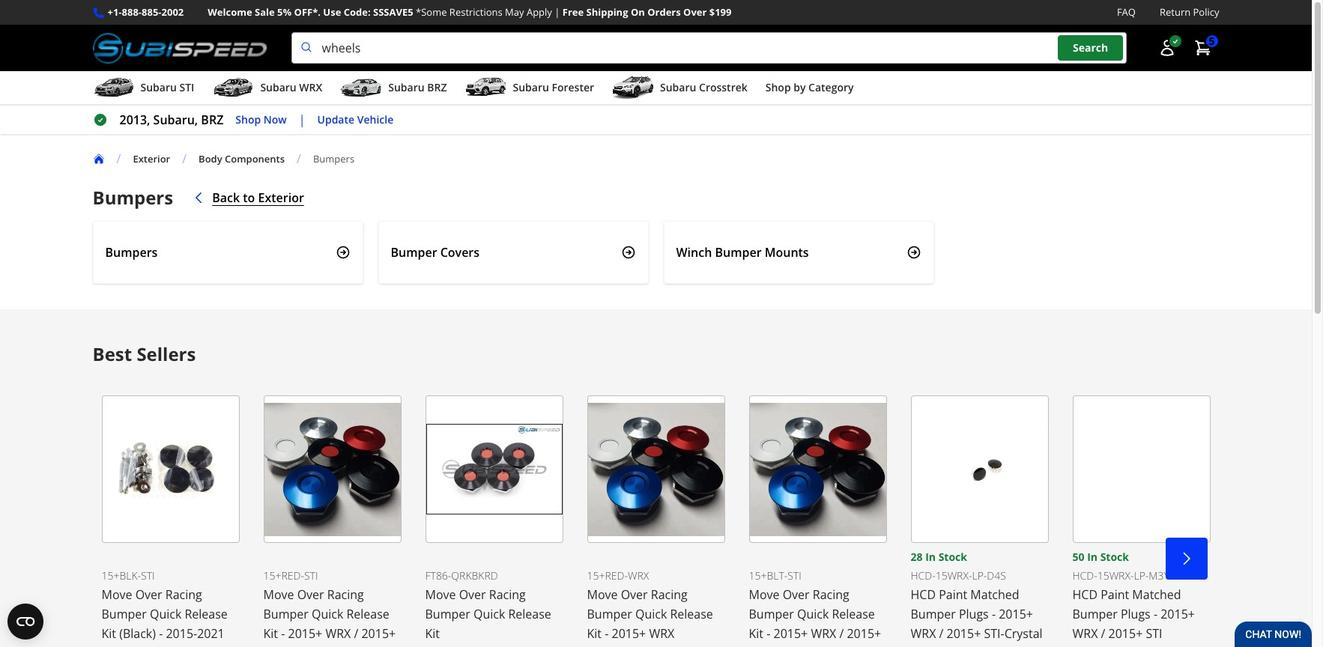 Task type: locate. For each thing, give the bounding box(es) containing it.
move inside ft86-qrkbkrd move over racing bumper quick release kit
[[425, 587, 456, 603]]

subaru
[[141, 80, 177, 95], [260, 80, 297, 95], [388, 80, 425, 95], [513, 80, 549, 95], [660, 80, 697, 95], [102, 645, 142, 648]]

kit for 15+red-wrx move over racing bumper quick release kit - 2015+ wrx
[[587, 626, 602, 642]]

1 15wrx- from the left
[[936, 569, 973, 583]]

lp-
[[973, 569, 987, 583], [1134, 569, 1149, 583]]

3 kit from the left
[[425, 626, 440, 642]]

subaru up 'now'
[[260, 80, 297, 95]]

release inside '15+blk-sti move over racing bumper quick release kit (black) - 2015-2021 subaru wrx / sti'
[[185, 606, 228, 623]]

0 vertical spatial brz
[[427, 80, 447, 95]]

lp- for sti
[[1134, 569, 1149, 583]]

3 racing from the left
[[489, 587, 526, 603]]

1 horizontal spatial plugs
[[1121, 606, 1151, 623]]

2 hcd from the left
[[1073, 587, 1098, 603]]

1 vertical spatial brz
[[201, 112, 224, 128]]

1 horizontal spatial paint
[[1101, 587, 1130, 603]]

release for 15+blt-sti move over racing bumper quick release kit - 2015+ wrx / 2015+ sti
[[832, 606, 875, 623]]

0 horizontal spatial matched
[[971, 587, 1020, 603]]

hcd down 50
[[1073, 587, 1098, 603]]

/
[[117, 151, 121, 167], [182, 151, 187, 167], [297, 151, 301, 167], [354, 626, 359, 642], [840, 626, 844, 642], [940, 626, 944, 642], [1102, 626, 1106, 642], [173, 645, 178, 648]]

move over racing bumper quick release kit - 2015+ wrx image
[[587, 396, 725, 544]]

exterior link down 2013, subaru, brz
[[133, 152, 182, 165]]

brz left a subaru forester thumbnail image
[[427, 80, 447, 95]]

2 quick from the left
[[312, 606, 344, 623]]

winch bumper mounts link
[[664, 221, 934, 284]]

ft86-qrkbkrd move over racing bumper quick release kit
[[425, 569, 552, 642]]

over inside 15+red-wrx move over racing bumper quick release kit - 2015+ wrx
[[621, 587, 648, 603]]

sti
[[180, 80, 194, 95], [141, 569, 155, 583], [304, 569, 318, 583], [788, 569, 802, 583], [1146, 626, 1163, 642], [181, 645, 197, 648], [263, 645, 280, 648], [749, 645, 766, 648]]

0 horizontal spatial brz
[[201, 112, 224, 128]]

hcd- inside 50 in stock hcd-15wrx-lp-m3y hcd paint matched bumper plugs - 2015+ wrx / 2015+ sti
[[1073, 569, 1098, 583]]

4 racing from the left
[[651, 587, 688, 603]]

matched inside 28 in stock hcd-15wrx-lp-d4s hcd paint matched bumper plugs - 2015+ wrx / 2015+ sti-crystal black silica (d4s)
[[971, 587, 1020, 603]]

release for ft86-qrkbkrd move over racing bumper quick release kit
[[509, 606, 552, 623]]

2 plugs from the left
[[1121, 606, 1151, 623]]

1 horizontal spatial in
[[1088, 550, 1098, 565]]

move for 15+blt-sti move over racing bumper quick release kit - 2015+ wrx / 2015+ sti
[[749, 587, 780, 603]]

subaru for subaru sti
[[141, 80, 177, 95]]

15wrx- inside 28 in stock hcd-15wrx-lp-d4s hcd paint matched bumper plugs - 2015+ wrx / 2015+ sti-crystal black silica (d4s)
[[936, 569, 973, 583]]

over for ft86-qrkbkrd move over racing bumper quick release kit
[[459, 587, 486, 603]]

sti inside 50 in stock hcd-15wrx-lp-m3y hcd paint matched bumper plugs - 2015+ wrx / 2015+ sti
[[1146, 626, 1163, 642]]

hcd
[[911, 587, 936, 603], [1073, 587, 1098, 603]]

1 paint from the left
[[939, 587, 968, 603]]

1 15+red- from the left
[[263, 569, 304, 583]]

faq
[[1118, 5, 1136, 19]]

wrx
[[299, 80, 323, 95], [628, 569, 649, 583], [326, 626, 351, 642], [649, 626, 675, 642], [811, 626, 837, 642], [911, 626, 937, 642], [1073, 626, 1098, 642], [145, 645, 170, 648]]

4 quick from the left
[[636, 606, 667, 623]]

1 hcd from the left
[[911, 587, 936, 603]]

5%
[[277, 5, 292, 19]]

2 paint from the left
[[1101, 587, 1130, 603]]

4 kit from the left
[[587, 626, 602, 642]]

matched down the 'm3y' on the bottom right
[[1133, 587, 1182, 603]]

faq link
[[1118, 4, 1136, 20]]

hcd- down 50
[[1073, 569, 1098, 583]]

plugs down the 'm3y' on the bottom right
[[1121, 606, 1151, 623]]

plugs up sti-
[[959, 606, 989, 623]]

subaru inside 'dropdown button'
[[141, 80, 177, 95]]

0 horizontal spatial hcd
[[911, 587, 936, 603]]

bumper inside the 15+red-sti move over racing bumper quick release kit - 2015+ wrx / 2015+ sti
[[263, 606, 309, 623]]

may
[[505, 5, 524, 19]]

15+red- inside 15+red-wrx move over racing bumper quick release kit - 2015+ wrx
[[587, 569, 628, 583]]

2 move from the left
[[263, 587, 294, 603]]

1 stock from the left
[[939, 550, 968, 565]]

5 release from the left
[[832, 606, 875, 623]]

racing inside 15+blt-sti move over racing bumper quick release kit - 2015+ wrx / 2015+ sti
[[813, 587, 850, 603]]

move inside '15+blk-sti move over racing bumper quick release kit (black) - 2015-2021 subaru wrx / sti'
[[102, 587, 132, 603]]

15wrx- left the 'm3y' on the bottom right
[[1098, 569, 1134, 583]]

2 15wrx- from the left
[[1098, 569, 1134, 583]]

quick inside the 15+red-sti move over racing bumper quick release kit - 2015+ wrx / 2015+ sti
[[312, 606, 344, 623]]

kit inside ft86-qrkbkrd move over racing bumper quick release kit
[[425, 626, 440, 642]]

15+red-
[[263, 569, 304, 583], [587, 569, 628, 583]]

1 move over racing bumper quick release kit - 2015+ wrx / 2015+ sti image from the left
[[263, 396, 401, 544]]

exterior down 2013,
[[133, 152, 170, 165]]

subaru for subaru brz
[[388, 80, 425, 95]]

subaru left "forester" on the top left
[[513, 80, 549, 95]]

- inside '15+blk-sti move over racing bumper quick release kit (black) - 2015-2021 subaru wrx / sti'
[[159, 626, 163, 642]]

move for 15+red-wrx move over racing bumper quick release kit - 2015+ wrx
[[587, 587, 618, 603]]

in for hcd paint matched bumper plugs - 2015+ wrx / 2015+ sti-crystal black silica (d4s)
[[926, 550, 936, 565]]

release inside 15+blt-sti move over racing bumper quick release kit - 2015+ wrx / 2015+ sti
[[832, 606, 875, 623]]

1 horizontal spatial lp-
[[1134, 569, 1149, 583]]

1 horizontal spatial hcd-
[[1073, 569, 1098, 583]]

release inside 15+red-wrx move over racing bumper quick release kit - 2015+ wrx
[[670, 606, 713, 623]]

1 release from the left
[[185, 606, 228, 623]]

2013, subaru, brz
[[120, 112, 224, 128]]

wrx inside the subaru wrx dropdown button
[[299, 80, 323, 95]]

move for 15+blk-sti move over racing bumper quick release kit (black) - 2015-2021 subaru wrx / sti
[[102, 587, 132, 603]]

| left free
[[555, 5, 560, 19]]

1 racing from the left
[[165, 587, 202, 603]]

paint for hcd paint matched bumper plugs - 2015+ wrx / 2015+ sti-crystal black silica (d4s)
[[939, 587, 968, 603]]

stock inside 28 in stock hcd-15wrx-lp-d4s hcd paint matched bumper plugs - 2015+ wrx / 2015+ sti-crystal black silica (d4s)
[[939, 550, 968, 565]]

move for ft86-qrkbkrd move over racing bumper quick release kit
[[425, 587, 456, 603]]

0 horizontal spatial lp-
[[973, 569, 987, 583]]

exterior right to
[[258, 190, 304, 206]]

a subaru wrx thumbnail image image
[[212, 77, 254, 99]]

matched inside 50 in stock hcd-15wrx-lp-m3y hcd paint matched bumper plugs - 2015+ wrx / 2015+ sti
[[1133, 587, 1182, 603]]

kit for ft86-qrkbkrd move over racing bumper quick release kit
[[425, 626, 440, 642]]

orders
[[648, 5, 681, 19]]

racing inside 15+red-wrx move over racing bumper quick release kit - 2015+ wrx
[[651, 587, 688, 603]]

shop for shop now
[[236, 112, 261, 126]]

shop left by
[[766, 80, 791, 95]]

hcd- down 28
[[911, 569, 936, 583]]

15+red- for move over racing bumper quick release kit - 2015+ wrx / 2015+ sti
[[263, 569, 304, 583]]

move over racing bumper quick release kit (black) - 2015-2021 subaru wrx / sti image
[[102, 396, 239, 544]]

release inside the 15+red-sti move over racing bumper quick release kit - 2015+ wrx / 2015+ sti
[[347, 606, 390, 623]]

move inside 15+red-wrx move over racing bumper quick release kit - 2015+ wrx
[[587, 587, 618, 603]]

2 hcd- from the left
[[1073, 569, 1098, 583]]

1 horizontal spatial brz
[[427, 80, 447, 95]]

15+red-sti move over racing bumper quick release kit - 2015+ wrx / 2015+ sti
[[263, 569, 396, 648]]

2 stock from the left
[[1101, 550, 1130, 565]]

bumper inside 15+blt-sti move over racing bumper quick release kit - 2015+ wrx / 2015+ sti
[[749, 606, 794, 623]]

subaru up vehicle
[[388, 80, 425, 95]]

shop left 'now'
[[236, 112, 261, 126]]

15+blt-
[[749, 569, 788, 583]]

hcd- for hcd paint matched bumper plugs - 2015+ wrx / 2015+ sti
[[1073, 569, 1098, 583]]

bumper
[[391, 244, 437, 261], [715, 244, 762, 261], [102, 606, 147, 623], [263, 606, 309, 623], [425, 606, 471, 623], [587, 606, 632, 623], [749, 606, 794, 623], [911, 606, 956, 623], [1073, 606, 1118, 623]]

5 quick from the left
[[797, 606, 829, 623]]

plugs
[[959, 606, 989, 623], [1121, 606, 1151, 623]]

lp- inside 50 in stock hcd-15wrx-lp-m3y hcd paint matched bumper plugs - 2015+ wrx / 2015+ sti
[[1134, 569, 1149, 583]]

5 kit from the left
[[749, 626, 764, 642]]

plugs inside 50 in stock hcd-15wrx-lp-m3y hcd paint matched bumper plugs - 2015+ wrx / 2015+ sti
[[1121, 606, 1151, 623]]

1 horizontal spatial move over racing bumper quick release kit - 2015+ wrx / 2015+ sti image
[[749, 396, 887, 544]]

0 horizontal spatial paint
[[939, 587, 968, 603]]

0 horizontal spatial exterior
[[133, 152, 170, 165]]

release
[[185, 606, 228, 623], [347, 606, 390, 623], [509, 606, 552, 623], [670, 606, 713, 623], [832, 606, 875, 623]]

paint inside 28 in stock hcd-15wrx-lp-d4s hcd paint matched bumper plugs - 2015+ wrx / 2015+ sti-crystal black silica (d4s)
[[939, 587, 968, 603]]

move over racing bumper quick release kit - 2015+ wrx / 2015+ sti image for 15+blt-sti move over racing bumper quick release kit - 2015+ wrx / 2015+ sti
[[749, 396, 887, 544]]

exterior
[[133, 152, 170, 165], [258, 190, 304, 206]]

bumpers link down update
[[313, 152, 367, 165]]

shop
[[766, 80, 791, 95], [236, 112, 261, 126]]

exterior link
[[133, 152, 182, 165], [133, 152, 170, 165]]

back to exterior link
[[191, 187, 304, 209]]

racing inside ft86-qrkbkrd move over racing bumper quick release kit
[[489, 587, 526, 603]]

0 vertical spatial shop
[[766, 80, 791, 95]]

quick inside 15+red-wrx move over racing bumper quick release kit - 2015+ wrx
[[636, 606, 667, 623]]

best
[[93, 342, 132, 367]]

code:
[[344, 5, 371, 19]]

| right 'now'
[[299, 112, 305, 128]]

1 horizontal spatial matched
[[1133, 587, 1182, 603]]

0 horizontal spatial hcd-
[[911, 569, 936, 583]]

2 15+red- from the left
[[587, 569, 628, 583]]

0 vertical spatial exterior
[[133, 152, 170, 165]]

0 horizontal spatial move over racing bumper quick release kit - 2015+ wrx / 2015+ sti image
[[263, 396, 401, 544]]

in inside 50 in stock hcd-15wrx-lp-m3y hcd paint matched bumper plugs - 2015+ wrx / 2015+ sti
[[1088, 550, 1098, 565]]

over
[[684, 5, 707, 19], [135, 587, 162, 603], [297, 587, 324, 603], [459, 587, 486, 603], [621, 587, 648, 603], [783, 587, 810, 603]]

quick for 15+blt-sti move over racing bumper quick release kit - 2015+ wrx / 2015+ sti
[[797, 606, 829, 623]]

3 release from the left
[[509, 606, 552, 623]]

2015+
[[999, 606, 1034, 623], [1161, 606, 1196, 623], [288, 626, 323, 642], [362, 626, 396, 642], [612, 626, 646, 642], [774, 626, 808, 642], [847, 626, 882, 642], [947, 626, 981, 642], [1109, 626, 1143, 642]]

release inside ft86-qrkbkrd move over racing bumper quick release kit
[[509, 606, 552, 623]]

1 horizontal spatial 15+red-
[[587, 569, 628, 583]]

(black)
[[119, 626, 156, 642]]

shop now link
[[236, 111, 287, 129]]

15wrx- for hcd paint matched bumper plugs - 2015+ wrx / 2015+ sti-crystal black silica (d4s)
[[936, 569, 973, 583]]

to
[[243, 190, 255, 206]]

+1-
[[108, 5, 122, 19]]

welcome
[[208, 5, 252, 19]]

subaru left crosstrek
[[660, 80, 697, 95]]

apply
[[527, 5, 552, 19]]

hcd for hcd paint matched bumper plugs - 2015+ wrx / 2015+ sti
[[1073, 587, 1098, 603]]

kit inside the 15+red-sti move over racing bumper quick release kit - 2015+ wrx / 2015+ sti
[[263, 626, 278, 642]]

matched down d4s at the bottom right of the page
[[971, 587, 1020, 603]]

0 horizontal spatial in
[[926, 550, 936, 565]]

2 matched from the left
[[1133, 587, 1182, 603]]

4 move from the left
[[587, 587, 618, 603]]

quick inside '15+blk-sti move over racing bumper quick release kit (black) - 2015-2021 subaru wrx / sti'
[[150, 606, 182, 623]]

stock inside 50 in stock hcd-15wrx-lp-m3y hcd paint matched bumper plugs - 2015+ wrx / 2015+ sti
[[1101, 550, 1130, 565]]

15wrx- left d4s at the bottom right of the page
[[936, 569, 973, 583]]

hcd down 28
[[911, 587, 936, 603]]

subaru for subaru crosstrek
[[660, 80, 697, 95]]

racing inside '15+blk-sti move over racing bumper quick release kit (black) - 2015-2021 subaru wrx / sti'
[[165, 587, 202, 603]]

4 release from the left
[[670, 606, 713, 623]]

bumper inside ft86-qrkbkrd move over racing bumper quick release kit
[[425, 606, 471, 623]]

5 racing from the left
[[813, 587, 850, 603]]

hcd inside 28 in stock hcd-15wrx-lp-d4s hcd paint matched bumper plugs - 2015+ wrx / 2015+ sti-crystal black silica (d4s)
[[911, 587, 936, 603]]

0 vertical spatial bumpers
[[313, 152, 355, 165]]

hcd- inside 28 in stock hcd-15wrx-lp-d4s hcd paint matched bumper plugs - 2015+ wrx / 2015+ sti-crystal black silica (d4s)
[[911, 569, 936, 583]]

subaru crosstrek button
[[612, 74, 748, 104]]

0 vertical spatial |
[[555, 5, 560, 19]]

forester
[[552, 80, 594, 95]]

racing
[[165, 587, 202, 603], [327, 587, 364, 603], [489, 587, 526, 603], [651, 587, 688, 603], [813, 587, 850, 603]]

crystal
[[1005, 626, 1043, 642]]

paint for hcd paint matched bumper plugs - 2015+ wrx / 2015+ sti
[[1101, 587, 1130, 603]]

1 horizontal spatial hcd
[[1073, 587, 1098, 603]]

bumper covers
[[391, 244, 480, 261]]

2 lp- from the left
[[1134, 569, 1149, 583]]

over inside '15+blk-sti move over racing bumper quick release kit (black) - 2015-2021 subaru wrx / sti'
[[135, 587, 162, 603]]

3 move from the left
[[425, 587, 456, 603]]

open widget image
[[7, 604, 43, 640]]

subaru down (black)
[[102, 645, 142, 648]]

1 move from the left
[[102, 587, 132, 603]]

1 in from the left
[[926, 550, 936, 565]]

15+blk-sti move over racing bumper quick release kit (black) - 2015-2021 subaru wrx / sti
[[102, 569, 228, 648]]

quick for ft86-qrkbkrd move over racing bumper quick release kit
[[474, 606, 505, 623]]

hcd paint matched bumper plugs - 2015+ wrx / 2015+ sti image
[[1073, 396, 1211, 544]]

kit for 15+blk-sti move over racing bumper quick release kit (black) - 2015-2021 subaru wrx / sti
[[102, 626, 116, 642]]

update
[[317, 112, 355, 126]]

2 in from the left
[[1088, 550, 1098, 565]]

0 horizontal spatial shop
[[236, 112, 261, 126]]

28
[[911, 550, 923, 565]]

stock right 50
[[1101, 550, 1130, 565]]

lp- for sti-
[[973, 569, 987, 583]]

move over racing bumper quick release kit - 2015+ wrx / 2015+ sti image
[[263, 396, 401, 544], [749, 396, 887, 544]]

move for 15+red-sti move over racing bumper quick release kit - 2015+ wrx / 2015+ sti
[[263, 587, 294, 603]]

stock for hcd paint matched bumper plugs - 2015+ wrx / 2015+ sti
[[1101, 550, 1130, 565]]

matched
[[971, 587, 1020, 603], [1133, 587, 1182, 603]]

in inside 28 in stock hcd-15wrx-lp-d4s hcd paint matched bumper plugs - 2015+ wrx / 2015+ sti-crystal black silica (d4s)
[[926, 550, 936, 565]]

0 horizontal spatial plugs
[[959, 606, 989, 623]]

ft86-
[[425, 569, 452, 583]]

/ inside the 15+red-sti move over racing bumper quick release kit - 2015+ wrx / 2015+ sti
[[354, 626, 359, 642]]

hcd paint matched bumper plugs - 2015+ wrx / 2015+ sti-crystal black silica (d4s) image
[[911, 396, 1049, 544]]

1 horizontal spatial 15wrx-
[[1098, 569, 1134, 583]]

2 racing from the left
[[327, 587, 364, 603]]

5 move from the left
[[749, 587, 780, 603]]

1 plugs from the left
[[959, 606, 989, 623]]

1 hcd- from the left
[[911, 569, 936, 583]]

body components link
[[199, 152, 297, 165], [199, 152, 285, 165]]

bumpers link down back at left
[[93, 221, 363, 284]]

move inside the 15+red-sti move over racing bumper quick release kit - 2015+ wrx / 2015+ sti
[[263, 587, 294, 603]]

shop inside dropdown button
[[766, 80, 791, 95]]

quick
[[150, 606, 182, 623], [312, 606, 344, 623], [474, 606, 505, 623], [636, 606, 667, 623], [797, 606, 829, 623]]

1 horizontal spatial shop
[[766, 80, 791, 95]]

15wrx- inside 50 in stock hcd-15wrx-lp-m3y hcd paint matched bumper plugs - 2015+ wrx / 2015+ sti
[[1098, 569, 1134, 583]]

quick inside ft86-qrkbkrd move over racing bumper quick release kit
[[474, 606, 505, 623]]

plugs for sti
[[1121, 606, 1151, 623]]

a subaru forester thumbnail image image
[[465, 77, 507, 99]]

1 vertical spatial bumpers
[[93, 185, 173, 210]]

wrx inside the 15+red-sti move over racing bumper quick release kit - 2015+ wrx / 2015+ sti
[[326, 626, 351, 642]]

over for 15+red-wrx move over racing bumper quick release kit - 2015+ wrx
[[621, 587, 648, 603]]

over for 15+blk-sti move over racing bumper quick release kit (black) - 2015-2021 subaru wrx / sti
[[135, 587, 162, 603]]

0 horizontal spatial 15wrx-
[[936, 569, 973, 583]]

move over racing bumper quick release kit - 2015+ wrx / 2015+ sti image for 15+red-sti move over racing bumper quick release kit - 2015+ wrx / 2015+ sti
[[263, 396, 401, 544]]

hcd- for hcd paint matched bumper plugs - 2015+ wrx / 2015+ sti-crystal black silica (d4s)
[[911, 569, 936, 583]]

*some restrictions may apply | free shipping on orders over $199
[[416, 5, 732, 19]]

subaru for subaru wrx
[[260, 80, 297, 95]]

back to exterior
[[212, 190, 304, 206]]

in for hcd paint matched bumper plugs - 2015+ wrx / 2015+ sti
[[1088, 550, 1098, 565]]

release for 15+red-wrx move over racing bumper quick release kit - 2015+ wrx
[[670, 606, 713, 623]]

- inside 15+blt-sti move over racing bumper quick release kit - 2015+ wrx / 2015+ sti
[[767, 626, 771, 642]]

2 move over racing bumper quick release kit - 2015+ wrx / 2015+ sti image from the left
[[749, 396, 887, 544]]

restrictions
[[450, 5, 503, 19]]

button image
[[1158, 39, 1176, 57]]

1 kit from the left
[[102, 626, 116, 642]]

2 release from the left
[[347, 606, 390, 623]]

in right 50
[[1088, 550, 1098, 565]]

over inside ft86-qrkbkrd move over racing bumper quick release kit
[[459, 587, 486, 603]]

3 quick from the left
[[474, 606, 505, 623]]

1 vertical spatial shop
[[236, 112, 261, 126]]

1 vertical spatial |
[[299, 112, 305, 128]]

over inside the 15+red-sti move over racing bumper quick release kit - 2015+ wrx / 2015+ sti
[[297, 587, 324, 603]]

racing inside the 15+red-sti move over racing bumper quick release kit - 2015+ wrx / 2015+ sti
[[327, 587, 364, 603]]

kit for 15+red-sti move over racing bumper quick release kit - 2015+ wrx / 2015+ sti
[[263, 626, 278, 642]]

use
[[323, 5, 341, 19]]

kit inside 15+red-wrx move over racing bumper quick release kit - 2015+ wrx
[[587, 626, 602, 642]]

lp- inside 28 in stock hcd-15wrx-lp-d4s hcd paint matched bumper plugs - 2015+ wrx / 2015+ sti-crystal black silica (d4s)
[[973, 569, 987, 583]]

0 horizontal spatial stock
[[939, 550, 968, 565]]

quick inside 15+blt-sti move over racing bumper quick release kit - 2015+ wrx / 2015+ sti
[[797, 606, 829, 623]]

subaru wrx button
[[212, 74, 323, 104]]

subaru up 2013, subaru, brz
[[141, 80, 177, 95]]

bumper inside '15+blk-sti move over racing bumper quick release kit (black) - 2015-2021 subaru wrx / sti'
[[102, 606, 147, 623]]

plugs inside 28 in stock hcd-15wrx-lp-d4s hcd paint matched bumper plugs - 2015+ wrx / 2015+ sti-crystal black silica (d4s)
[[959, 606, 989, 623]]

-
[[992, 606, 996, 623], [1154, 606, 1158, 623], [159, 626, 163, 642], [281, 626, 285, 642], [605, 626, 609, 642], [767, 626, 771, 642]]

1 lp- from the left
[[973, 569, 987, 583]]

1 matched from the left
[[971, 587, 1020, 603]]

move
[[102, 587, 132, 603], [263, 587, 294, 603], [425, 587, 456, 603], [587, 587, 618, 603], [749, 587, 780, 603]]

0 horizontal spatial 15+red-
[[263, 569, 304, 583]]

*some
[[416, 5, 447, 19]]

brz right the subaru, in the top of the page
[[201, 112, 224, 128]]

paint inside 50 in stock hcd-15wrx-lp-m3y hcd paint matched bumper plugs - 2015+ wrx / 2015+ sti
[[1101, 587, 1130, 603]]

subaru inside dropdown button
[[388, 80, 425, 95]]

in
[[926, 550, 936, 565], [1088, 550, 1098, 565]]

1 horizontal spatial |
[[555, 5, 560, 19]]

return policy
[[1160, 5, 1220, 19]]

stock right 28
[[939, 550, 968, 565]]

1 quick from the left
[[150, 606, 182, 623]]

a subaru crosstrek thumbnail image image
[[612, 77, 654, 99]]

qrkbkrd
[[452, 569, 498, 583]]

15+red- inside the 15+red-sti move over racing bumper quick release kit - 2015+ wrx / 2015+ sti
[[263, 569, 304, 583]]

kit inside 15+blt-sti move over racing bumper quick release kit - 2015+ wrx / 2015+ sti
[[749, 626, 764, 642]]

2015+ inside 15+red-wrx move over racing bumper quick release kit - 2015+ wrx
[[612, 626, 646, 642]]

1 vertical spatial exterior
[[258, 190, 304, 206]]

over inside 15+blt-sti move over racing bumper quick release kit - 2015+ wrx / 2015+ sti
[[783, 587, 810, 603]]

15+red- for move over racing bumper quick release kit - 2015+ wrx
[[587, 569, 628, 583]]

move inside 15+blt-sti move over racing bumper quick release kit - 2015+ wrx / 2015+ sti
[[749, 587, 780, 603]]

kit inside '15+blk-sti move over racing bumper quick release kit (black) - 2015-2021 subaru wrx / sti'
[[102, 626, 116, 642]]

2 kit from the left
[[263, 626, 278, 642]]

home image
[[93, 153, 105, 165]]

wrx inside 28 in stock hcd-15wrx-lp-d4s hcd paint matched bumper plugs - 2015+ wrx / 2015+ sti-crystal black silica (d4s)
[[911, 626, 937, 642]]

release for 15+red-sti move over racing bumper quick release kit - 2015+ wrx / 2015+ sti
[[347, 606, 390, 623]]

2021
[[197, 626, 225, 642]]

1 horizontal spatial stock
[[1101, 550, 1130, 565]]

/ inside 50 in stock hcd-15wrx-lp-m3y hcd paint matched bumper plugs - 2015+ wrx / 2015+ sti
[[1102, 626, 1106, 642]]

black
[[911, 645, 941, 648]]

in right 28
[[926, 550, 936, 565]]

hcd inside 50 in stock hcd-15wrx-lp-m3y hcd paint matched bumper plugs - 2015+ wrx / 2015+ sti
[[1073, 587, 1098, 603]]

kit
[[102, 626, 116, 642], [263, 626, 278, 642], [425, 626, 440, 642], [587, 626, 602, 642], [749, 626, 764, 642]]



Task type: vqa. For each thing, say whether or not it's contained in the screenshot.
/ inside 15+blk-sti move over racing bumper quick release kit (black) - 2015-2021 subaru wrx / sti
yes



Task type: describe. For each thing, give the bounding box(es) containing it.
return policy link
[[1160, 4, 1220, 20]]

- inside 15+red-wrx move over racing bumper quick release kit - 2015+ wrx
[[605, 626, 609, 642]]

best sellers
[[93, 342, 196, 367]]

15+blk-
[[102, 569, 141, 583]]

wrx inside '15+blk-sti move over racing bumper quick release kit (black) - 2015-2021 subaru wrx / sti'
[[145, 645, 170, 648]]

a subaru sti thumbnail image image
[[93, 77, 135, 99]]

888-
[[122, 5, 142, 19]]

subispeed logo image
[[93, 32, 267, 64]]

silica
[[944, 645, 972, 648]]

search button
[[1058, 36, 1124, 61]]

winch bumper mounts
[[676, 244, 809, 261]]

bumper inside 15+red-wrx move over racing bumper quick release kit - 2015+ wrx
[[587, 606, 632, 623]]

shop by category button
[[766, 74, 854, 104]]

sellers
[[137, 342, 196, 367]]

subaru,
[[153, 112, 198, 128]]

mounts
[[765, 244, 809, 261]]

sssave5
[[373, 5, 414, 19]]

plugs for sti-
[[959, 606, 989, 623]]

release for 15+blk-sti move over racing bumper quick release kit (black) - 2015-2021 subaru wrx / sti
[[185, 606, 228, 623]]

shop for shop by category
[[766, 80, 791, 95]]

back
[[212, 190, 240, 206]]

shop now
[[236, 112, 287, 126]]

subaru inside '15+blk-sti move over racing bumper quick release kit (black) - 2015-2021 subaru wrx / sti'
[[102, 645, 142, 648]]

racing for 15+red-sti move over racing bumper quick release kit - 2015+ wrx / 2015+ sti
[[327, 587, 364, 603]]

5
[[1209, 34, 1215, 48]]

/ inside 15+blt-sti move over racing bumper quick release kit - 2015+ wrx / 2015+ sti
[[840, 626, 844, 642]]

bumper inside 28 in stock hcd-15wrx-lp-d4s hcd paint matched bumper plugs - 2015+ wrx / 2015+ sti-crystal black silica (d4s)
[[911, 606, 956, 623]]

+1-888-885-2002
[[108, 5, 184, 19]]

sti-
[[985, 626, 1005, 642]]

wrx inside 15+blt-sti move over racing bumper quick release kit - 2015+ wrx / 2015+ sti
[[811, 626, 837, 642]]

28 in stock hcd-15wrx-lp-d4s hcd paint matched bumper plugs - 2015+ wrx / 2015+ sti-crystal black silica (d4s)
[[911, 550, 1043, 648]]

body components
[[199, 152, 285, 165]]

m3y
[[1149, 569, 1170, 583]]

subaru wrx
[[260, 80, 323, 95]]

2015-
[[166, 626, 197, 642]]

update vehicle button
[[317, 111, 394, 129]]

over for 15+blt-sti move over racing bumper quick release kit - 2015+ wrx / 2015+ sti
[[783, 587, 810, 603]]

a subaru brz thumbnail image image
[[340, 77, 382, 99]]

now
[[264, 112, 287, 126]]

racing for 15+blk-sti move over racing bumper quick release kit (black) - 2015-2021 subaru wrx / sti
[[165, 587, 202, 603]]

d4s
[[987, 569, 1007, 583]]

wrx inside 50 in stock hcd-15wrx-lp-m3y hcd paint matched bumper plugs - 2015+ wrx / 2015+ sti
[[1073, 626, 1098, 642]]

subaru forester button
[[465, 74, 594, 104]]

move over racing bumper quick release kit image
[[425, 396, 563, 544]]

50 in stock hcd-15wrx-lp-m3y hcd paint matched bumper plugs - 2015+ wrx / 2015+ sti
[[1073, 550, 1196, 642]]

racing for 15+red-wrx move over racing bumper quick release kit - 2015+ wrx
[[651, 587, 688, 603]]

5 button
[[1187, 33, 1220, 63]]

winch
[[676, 244, 712, 261]]

matched for sti
[[1133, 587, 1182, 603]]

1 vertical spatial bumpers link
[[93, 221, 363, 284]]

off*.
[[294, 5, 321, 19]]

policy
[[1194, 5, 1220, 19]]

vehicle
[[357, 112, 394, 126]]

(d4s)
[[975, 645, 1004, 648]]

2002
[[162, 5, 184, 19]]

category
[[809, 80, 854, 95]]

- inside 50 in stock hcd-15wrx-lp-m3y hcd paint matched bumper plugs - 2015+ wrx / 2015+ sti
[[1154, 606, 1158, 623]]

subaru brz button
[[340, 74, 447, 104]]

shipping
[[587, 5, 629, 19]]

0 vertical spatial bumpers link
[[313, 152, 367, 165]]

0 horizontal spatial |
[[299, 112, 305, 128]]

hcd for hcd paint matched bumper plugs - 2015+ wrx / 2015+ sti-crystal black silica (d4s)
[[911, 587, 936, 603]]

subaru for subaru forester
[[513, 80, 549, 95]]

shop by category
[[766, 80, 854, 95]]

885-
[[142, 5, 162, 19]]

/ inside '15+blk-sti move over racing bumper quick release kit (black) - 2015-2021 subaru wrx / sti'
[[173, 645, 178, 648]]

sti inside 'dropdown button'
[[180, 80, 194, 95]]

15+red-wrx move over racing bumper quick release kit - 2015+ wrx
[[587, 569, 713, 642]]

return
[[1160, 5, 1191, 19]]

racing for ft86-qrkbkrd move over racing bumper quick release kit
[[489, 587, 526, 603]]

bumper inside 50 in stock hcd-15wrx-lp-m3y hcd paint matched bumper plugs - 2015+ wrx / 2015+ sti
[[1073, 606, 1118, 623]]

2 vertical spatial bumpers
[[105, 244, 158, 261]]

subaru brz
[[388, 80, 447, 95]]

matched for sti-
[[971, 587, 1020, 603]]

1 horizontal spatial exterior
[[258, 190, 304, 206]]

2013,
[[120, 112, 150, 128]]

over for 15+red-sti move over racing bumper quick release kit - 2015+ wrx / 2015+ sti
[[297, 587, 324, 603]]

by
[[794, 80, 806, 95]]

- inside the 15+red-sti move over racing bumper quick release kit - 2015+ wrx / 2015+ sti
[[281, 626, 285, 642]]

50
[[1073, 550, 1085, 565]]

quick for 15+red-sti move over racing bumper quick release kit - 2015+ wrx / 2015+ sti
[[312, 606, 344, 623]]

on
[[631, 5, 645, 19]]

brz inside dropdown button
[[427, 80, 447, 95]]

free
[[563, 5, 584, 19]]

15wrx- for hcd paint matched bumper plugs - 2015+ wrx / 2015+ sti
[[1098, 569, 1134, 583]]

search input field
[[291, 32, 1127, 64]]

subaru forester
[[513, 80, 594, 95]]

exterior link down 2013,
[[133, 152, 170, 165]]

quick for 15+red-wrx move over racing bumper quick release kit - 2015+ wrx
[[636, 606, 667, 623]]

welcome sale 5% off*. use code: sssave5
[[208, 5, 414, 19]]

stock for hcd paint matched bumper plugs - 2015+ wrx / 2015+ sti-crystal black silica (d4s)
[[939, 550, 968, 565]]

subaru crosstrek
[[660, 80, 748, 95]]

kit for 15+blt-sti move over racing bumper quick release kit - 2015+ wrx / 2015+ sti
[[749, 626, 764, 642]]

+1-888-885-2002 link
[[108, 4, 184, 20]]

subaru sti button
[[93, 74, 194, 104]]

components
[[225, 152, 285, 165]]

search
[[1073, 41, 1109, 55]]

subaru sti
[[141, 80, 194, 95]]

covers
[[441, 244, 480, 261]]

$199
[[710, 5, 732, 19]]

- inside 28 in stock hcd-15wrx-lp-d4s hcd paint matched bumper plugs - 2015+ wrx / 2015+ sti-crystal black silica (d4s)
[[992, 606, 996, 623]]

15+blt-sti move over racing bumper quick release kit - 2015+ wrx / 2015+ sti
[[749, 569, 882, 648]]

sale
[[255, 5, 275, 19]]

/ inside 28 in stock hcd-15wrx-lp-d4s hcd paint matched bumper plugs - 2015+ wrx / 2015+ sti-crystal black silica (d4s)
[[940, 626, 944, 642]]

racing for 15+blt-sti move over racing bumper quick release kit - 2015+ wrx / 2015+ sti
[[813, 587, 850, 603]]

body
[[199, 152, 222, 165]]

quick for 15+blk-sti move over racing bumper quick release kit (black) - 2015-2021 subaru wrx / sti
[[150, 606, 182, 623]]

bumper covers link
[[378, 221, 649, 284]]

update vehicle
[[317, 112, 394, 126]]

crosstrek
[[699, 80, 748, 95]]



